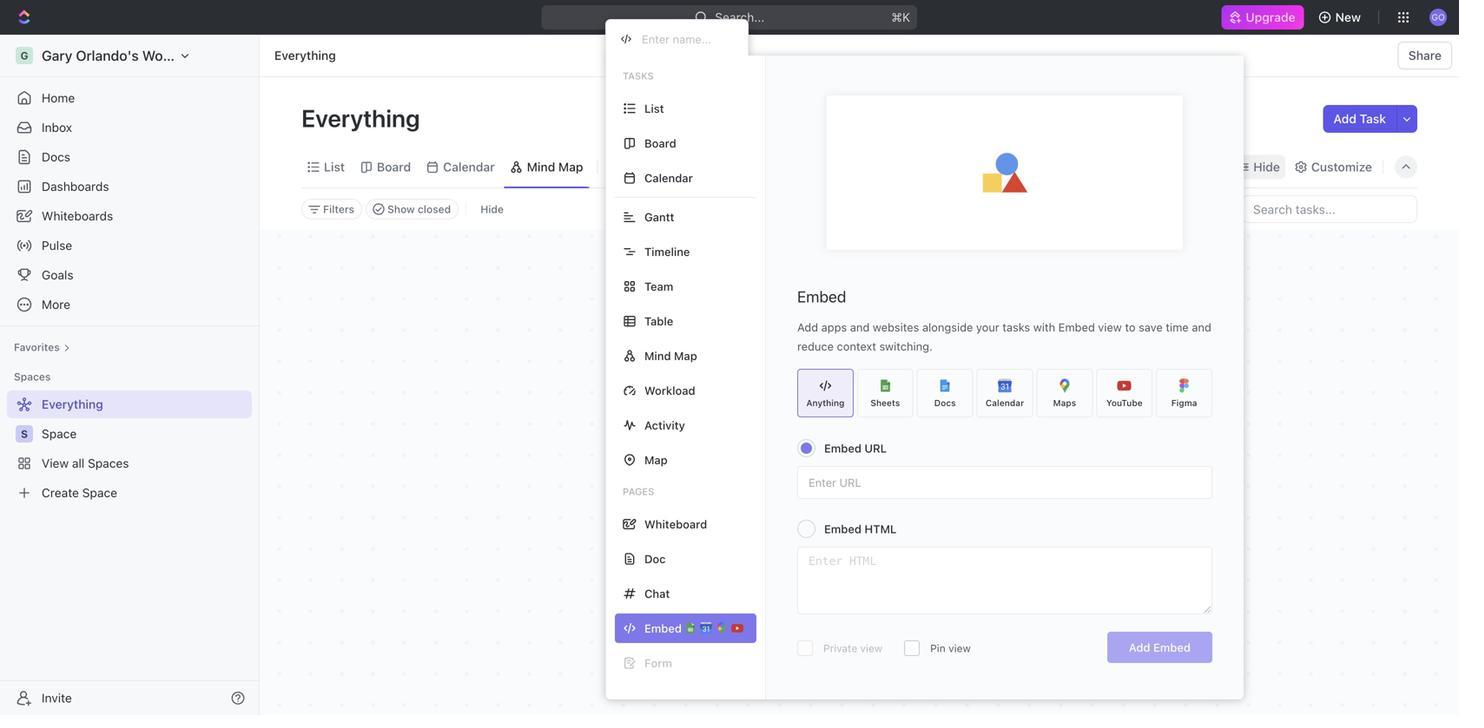 Task type: locate. For each thing, give the bounding box(es) containing it.
0 vertical spatial mind
[[527, 160, 555, 174]]

1 vertical spatial docs
[[934, 398, 956, 408]]

whiteboards
[[42, 209, 113, 223]]

0 vertical spatial add
[[1334, 112, 1357, 126]]

tree
[[7, 391, 252, 507]]

1 vertical spatial map
[[674, 350, 697, 363]]

embed inside add apps and websites alongside your tasks with embed view to save time and reduce context switching.
[[1059, 321, 1095, 334]]

show
[[387, 203, 415, 215]]

workload
[[645, 384, 696, 397]]

pin view
[[931, 643, 971, 655]]

docs right sheets
[[934, 398, 956, 408]]

0 horizontal spatial mind map
[[527, 160, 583, 174]]

Enter URL text field
[[798, 467, 1212, 499]]

doc
[[645, 553, 666, 566]]

and
[[850, 321, 870, 334], [1192, 321, 1212, 334]]

map up workload on the bottom of the page
[[674, 350, 697, 363]]

context
[[837, 340, 876, 353]]

0 horizontal spatial view
[[860, 643, 883, 655]]

docs down inbox
[[42, 150, 70, 164]]

mind map
[[527, 160, 583, 174], [645, 350, 697, 363]]

1 horizontal spatial view
[[949, 643, 971, 655]]

view right private
[[860, 643, 883, 655]]

1 horizontal spatial and
[[1192, 321, 1212, 334]]

0 vertical spatial list
[[645, 102, 664, 115]]

view right the pin
[[949, 643, 971, 655]]

search
[[1184, 160, 1224, 174]]

0 vertical spatial docs
[[42, 150, 70, 164]]

invite
[[42, 691, 72, 706]]

calendar up gantt
[[645, 172, 693, 185]]

to
[[1125, 321, 1136, 334]]

0 horizontal spatial hide
[[481, 203, 504, 215]]

0 horizontal spatial docs
[[42, 150, 70, 164]]

add inside add apps and websites alongside your tasks with embed view to save time and reduce context switching.
[[797, 321, 818, 334]]

table
[[645, 315, 673, 328]]

list down tasks
[[645, 102, 664, 115]]

dashboards link
[[7, 173, 252, 201]]

chat
[[645, 588, 670, 601]]

Search tasks... text field
[[1243, 196, 1417, 222]]

0 vertical spatial map
[[559, 160, 583, 174]]

docs inside sidebar navigation
[[42, 150, 70, 164]]

switching.
[[880, 340, 933, 353]]

upgrade
[[1246, 10, 1296, 24]]

task
[[1360, 112, 1386, 126]]

map
[[559, 160, 583, 174], [674, 350, 697, 363], [645, 454, 668, 467]]

save
[[1139, 321, 1163, 334]]

view
[[628, 160, 656, 174]]

tree inside sidebar navigation
[[7, 391, 252, 507]]

private
[[824, 643, 858, 655]]

0 horizontal spatial and
[[850, 321, 870, 334]]

upgrade link
[[1222, 5, 1304, 30]]

0 vertical spatial mind map
[[527, 160, 583, 174]]

map down activity
[[645, 454, 668, 467]]

add apps and websites alongside your tasks with embed view to save time and reduce context switching.
[[797, 321, 1212, 353]]

0 horizontal spatial board
[[377, 160, 411, 174]]

0 horizontal spatial map
[[559, 160, 583, 174]]

search...
[[715, 10, 765, 24]]

1 vertical spatial add
[[797, 321, 818, 334]]

tasks
[[1003, 321, 1030, 334]]

hide down calendar link
[[481, 203, 504, 215]]

customize button
[[1289, 155, 1378, 179]]

everything
[[275, 48, 336, 63], [301, 104, 425, 132]]

view for pin view
[[949, 643, 971, 655]]

0 horizontal spatial mind
[[527, 160, 555, 174]]

board up "show"
[[377, 160, 411, 174]]

1 vertical spatial mind map
[[645, 350, 697, 363]]

embed for embed
[[797, 288, 846, 306]]

1 vertical spatial board
[[377, 160, 411, 174]]

2 horizontal spatial view
[[1098, 321, 1122, 334]]

mind right calendar link
[[527, 160, 555, 174]]

0 vertical spatial hide
[[1254, 160, 1280, 174]]

new
[[1336, 10, 1361, 24]]

and up context
[[850, 321, 870, 334]]

spaces
[[14, 371, 51, 383]]

calendar link
[[440, 155, 495, 179]]

home
[[42, 91, 75, 105]]

dashboards
[[42, 179, 109, 194]]

embed url
[[824, 442, 887, 455]]

your
[[976, 321, 1000, 334]]

2 horizontal spatial add
[[1334, 112, 1357, 126]]

maps
[[1053, 398, 1076, 408]]

calendar up hide button
[[443, 160, 495, 174]]

mind map link
[[524, 155, 583, 179]]

1 horizontal spatial mind map
[[645, 350, 697, 363]]

2 vertical spatial add
[[1129, 642, 1151, 655]]

no
[[763, 528, 783, 546]]

1 horizontal spatial calendar
[[645, 172, 693, 185]]

hide
[[1254, 160, 1280, 174], [481, 203, 504, 215]]

list left board link
[[324, 160, 345, 174]]

mind down table
[[645, 350, 671, 363]]

1 horizontal spatial mind
[[645, 350, 671, 363]]

mind
[[527, 160, 555, 174], [645, 350, 671, 363]]

board up the view
[[645, 137, 676, 150]]

1 horizontal spatial list
[[645, 102, 664, 115]]

board link
[[374, 155, 411, 179]]

calendar
[[443, 160, 495, 174], [645, 172, 693, 185], [986, 398, 1024, 408]]

pages
[[623, 486, 654, 498]]

team
[[645, 280, 674, 293]]

youtube
[[1107, 398, 1143, 408]]

1 vertical spatial hide
[[481, 203, 504, 215]]

1 vertical spatial mind
[[645, 350, 671, 363]]

hide right search
[[1254, 160, 1280, 174]]

1 vertical spatial list
[[324, 160, 345, 174]]

2 horizontal spatial map
[[674, 350, 697, 363]]

hide inside button
[[481, 203, 504, 215]]

reduce
[[797, 340, 834, 353]]

map left view button
[[559, 160, 583, 174]]

mind map up workload on the bottom of the page
[[645, 350, 697, 363]]

board
[[645, 137, 676, 150], [377, 160, 411, 174]]

1 horizontal spatial docs
[[934, 398, 956, 408]]

list
[[645, 102, 664, 115], [324, 160, 345, 174]]

everything link
[[270, 45, 340, 66]]

mind map left view button
[[527, 160, 583, 174]]

0 horizontal spatial list
[[324, 160, 345, 174]]

inbox
[[42, 120, 72, 135]]

add
[[1334, 112, 1357, 126], [797, 321, 818, 334], [1129, 642, 1151, 655]]

pulse
[[42, 238, 72, 253]]

1 horizontal spatial hide
[[1254, 160, 1280, 174]]

calendar left maps
[[986, 398, 1024, 408]]

anything
[[806, 398, 845, 408]]

0 vertical spatial everything
[[275, 48, 336, 63]]

2 vertical spatial map
[[645, 454, 668, 467]]

1 horizontal spatial board
[[645, 137, 676, 150]]

alongside
[[923, 321, 973, 334]]

1 horizontal spatial add
[[1129, 642, 1151, 655]]

view left 'to'
[[1098, 321, 1122, 334]]

embed
[[797, 288, 846, 306], [1059, 321, 1095, 334], [824, 442, 862, 455], [824, 523, 862, 536], [1154, 642, 1191, 655]]

0 horizontal spatial add
[[797, 321, 818, 334]]

docs
[[42, 150, 70, 164], [934, 398, 956, 408]]

timeline
[[645, 245, 690, 258]]

and right time
[[1192, 321, 1212, 334]]

apps
[[822, 321, 847, 334]]

0 vertical spatial board
[[645, 137, 676, 150]]

2 and from the left
[[1192, 321, 1212, 334]]

url
[[865, 442, 887, 455]]

2 horizontal spatial calendar
[[986, 398, 1024, 408]]



Task type: describe. For each thing, give the bounding box(es) containing it.
board inside board link
[[377, 160, 411, 174]]

results
[[858, 528, 906, 546]]

add for add embed
[[1129, 642, 1151, 655]]

favorites button
[[7, 337, 77, 358]]

add for add task
[[1334, 112, 1357, 126]]

show closed
[[387, 203, 451, 215]]

tasks
[[623, 70, 654, 82]]

add embed
[[1129, 642, 1191, 655]]

with
[[1034, 321, 1056, 334]]

1 and from the left
[[850, 321, 870, 334]]

add task button
[[1323, 105, 1397, 133]]

closed
[[418, 203, 451, 215]]

sidebar navigation
[[0, 35, 260, 716]]

Enter name... field
[[640, 32, 734, 46]]

embed for embed url
[[824, 442, 862, 455]]

matching
[[787, 528, 854, 546]]

embed for embed html
[[824, 523, 862, 536]]

pulse link
[[7, 232, 252, 260]]

favorites
[[14, 341, 60, 354]]

goals
[[42, 268, 73, 282]]

list link
[[321, 155, 345, 179]]

embed html
[[824, 523, 897, 536]]

time
[[1166, 321, 1189, 334]]

form
[[645, 657, 672, 670]]

add for add apps and websites alongside your tasks with embed view to save time and reduce context switching.
[[797, 321, 818, 334]]

0 horizontal spatial calendar
[[443, 160, 495, 174]]

1 vertical spatial everything
[[301, 104, 425, 132]]

search button
[[1161, 155, 1229, 179]]

share button
[[1398, 42, 1452, 69]]

figma
[[1172, 398, 1197, 408]]

activity
[[645, 419, 685, 432]]

gantt
[[645, 211, 674, 224]]

hide button
[[474, 199, 511, 220]]

⌘k
[[892, 10, 911, 24]]

sheets
[[871, 398, 900, 408]]

inbox link
[[7, 114, 252, 142]]

share
[[1409, 48, 1442, 63]]

websites
[[873, 321, 919, 334]]

embed inside button
[[1154, 642, 1191, 655]]

add task
[[1334, 112, 1386, 126]]

add embed button
[[1107, 632, 1213, 664]]

docs link
[[7, 143, 252, 171]]

home link
[[7, 84, 252, 112]]

goals link
[[7, 261, 252, 289]]

customize
[[1312, 160, 1373, 174]]

view button
[[605, 155, 662, 179]]

1 horizontal spatial map
[[645, 454, 668, 467]]

whiteboards link
[[7, 202, 252, 230]]

view for private view
[[860, 643, 883, 655]]

view inside add apps and websites alongside your tasks with embed view to save time and reduce context switching.
[[1098, 321, 1122, 334]]

new button
[[1311, 3, 1372, 31]]

view button
[[605, 147, 662, 188]]

pin
[[931, 643, 946, 655]]

whiteboard
[[645, 518, 707, 531]]

hide inside dropdown button
[[1254, 160, 1280, 174]]

private view
[[824, 643, 883, 655]]

Enter HTML text field
[[798, 548, 1212, 614]]

show closed button
[[366, 199, 459, 220]]

found.
[[910, 528, 956, 546]]

no matching results found.
[[763, 528, 956, 546]]

hide button
[[1233, 155, 1286, 179]]

html
[[865, 523, 897, 536]]



Task type: vqa. For each thing, say whether or not it's contained in the screenshot.
the Board to the bottom
yes



